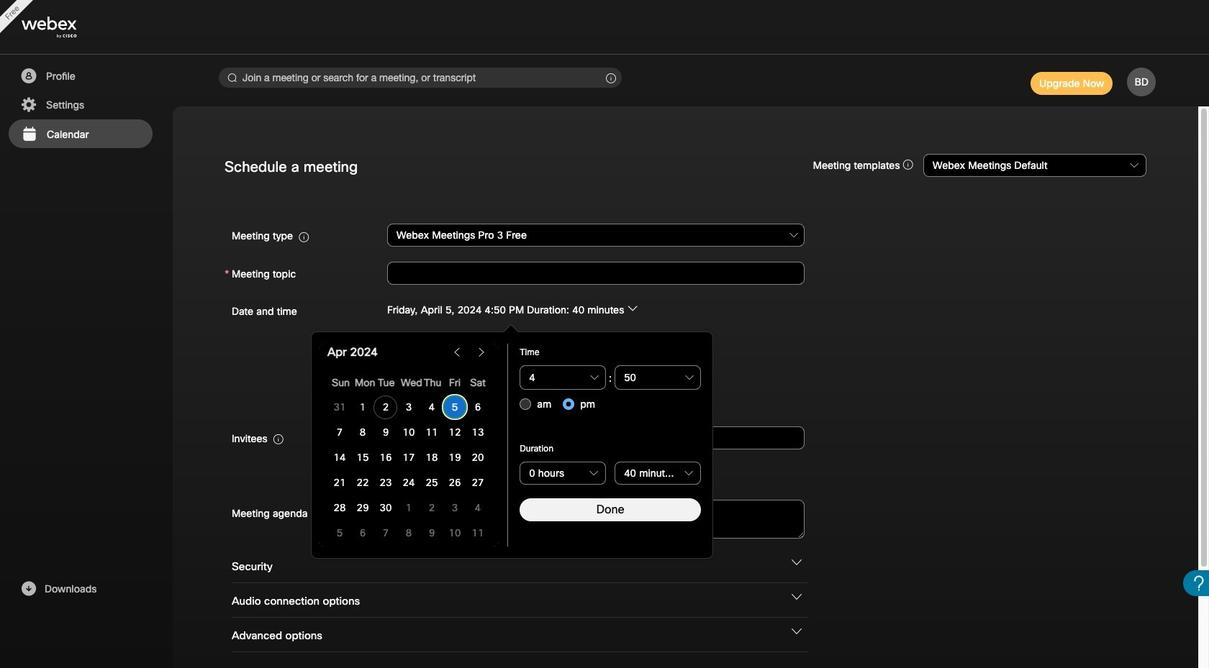 Task type: describe. For each thing, give the bounding box(es) containing it.
3 ng down image from the top
[[792, 627, 802, 637]]

arrow image
[[627, 303, 637, 314]]

1 ng down image from the top
[[792, 558, 802, 568]]

mds settings_filled image
[[19, 96, 37, 114]]

Join a meeting or search for a meeting, or transcript text field
[[219, 68, 622, 88]]



Task type: locate. For each thing, give the bounding box(es) containing it.
mds people circle_filled image
[[19, 68, 37, 85]]

friday, april 5, 2024 grid
[[328, 370, 489, 547]]

mds meetings_filled image
[[20, 126, 38, 143]]

1 vertical spatial ng down image
[[792, 592, 802, 602]]

selected element
[[452, 402, 458, 413]]

cisco webex image
[[22, 17, 108, 38]]

application
[[311, 325, 713, 559]]

group
[[225, 298, 1147, 378], [520, 392, 551, 417], [563, 392, 595, 417]]

banner
[[0, 0, 1209, 55]]

ng down image
[[792, 558, 802, 568], [792, 592, 802, 602], [792, 627, 802, 637]]

mds content download_filled image
[[19, 581, 37, 598]]

option group
[[520, 392, 595, 417]]

2 vertical spatial ng down image
[[792, 627, 802, 637]]

None text field
[[387, 262, 805, 285], [520, 366, 606, 390], [387, 500, 805, 539], [387, 262, 805, 285], [520, 366, 606, 390], [387, 500, 805, 539]]

2 ng down image from the top
[[792, 592, 802, 602]]

None text field
[[615, 366, 701, 390]]

None field
[[387, 223, 805, 249]]

0 vertical spatial ng down image
[[792, 558, 802, 568]]



Task type: vqa. For each thing, say whether or not it's contained in the screenshot.
tab panel
no



